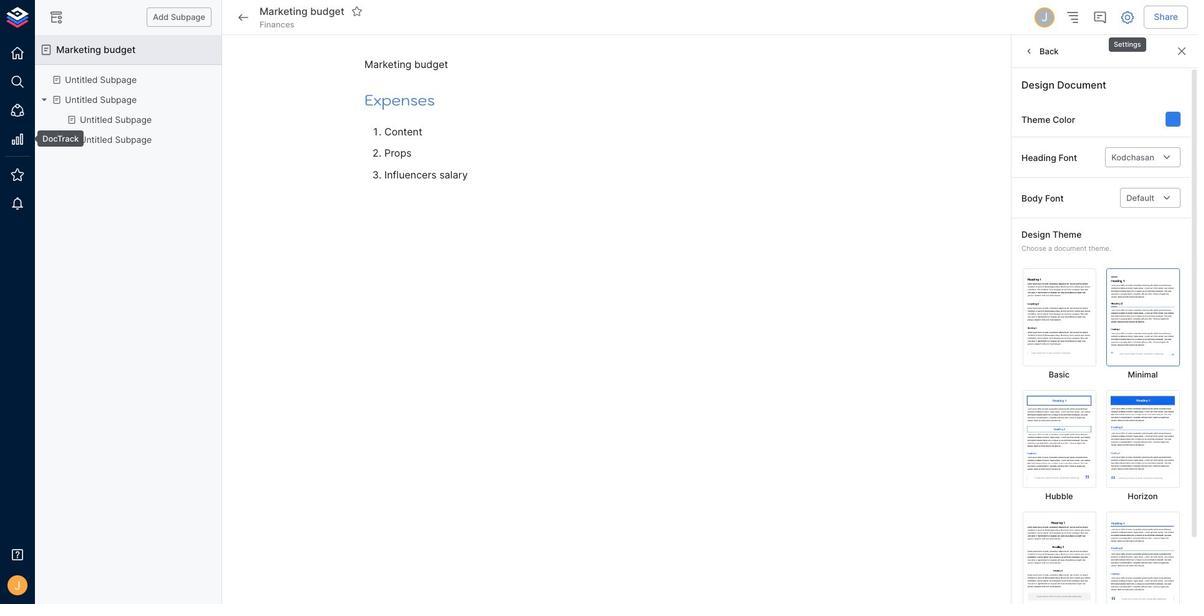 Task type: locate. For each thing, give the bounding box(es) containing it.
tooltip
[[1108, 29, 1148, 53], [29, 130, 84, 147]]

hide wiki image
[[49, 10, 64, 25]]

0 vertical spatial tooltip
[[1108, 29, 1148, 53]]

table of contents image
[[1065, 10, 1080, 25]]

favorite image
[[351, 6, 363, 17]]

comments image
[[1093, 10, 1108, 25]]

0 horizontal spatial tooltip
[[29, 130, 84, 147]]



Task type: describe. For each thing, give the bounding box(es) containing it.
1 horizontal spatial tooltip
[[1108, 29, 1148, 53]]

go back image
[[236, 10, 251, 25]]

1 vertical spatial tooltip
[[29, 130, 84, 147]]

settings image
[[1120, 10, 1135, 25]]



Task type: vqa. For each thing, say whether or not it's contained in the screenshot.
Bookmark icon in the left top of the page
no



